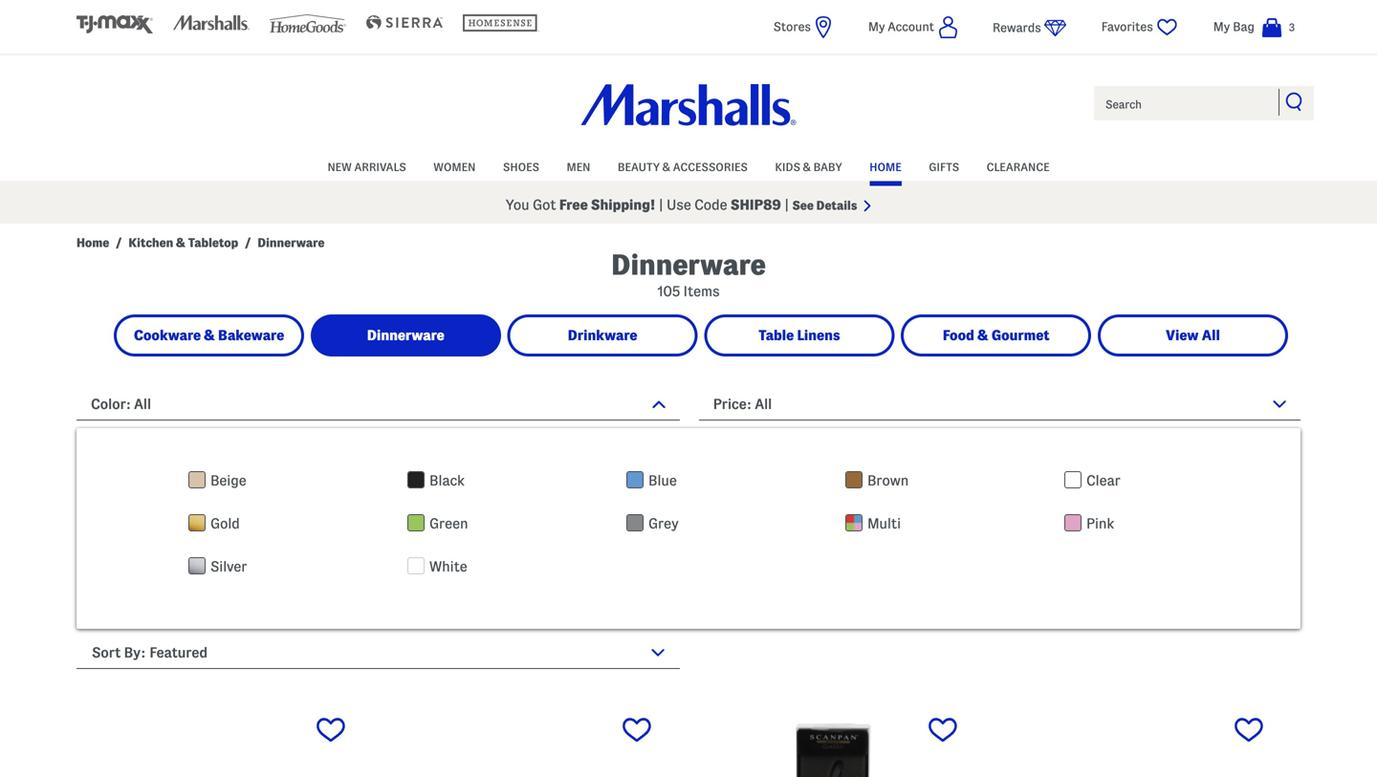 Task type: vqa. For each thing, say whether or not it's contained in the screenshot.
Cookware & Bakeware link
yes



Task type: locate. For each thing, give the bounding box(es) containing it.
home for home
[[870, 161, 902, 173]]

& right beauty
[[663, 161, 671, 173]]

/ left kitchen
[[116, 236, 122, 250]]

0 horizontal spatial all
[[134, 396, 151, 412]]

price:
[[713, 396, 752, 412]]

/ right 'tabletop'
[[245, 236, 251, 250]]

you
[[506, 197, 529, 213]]

color: all
[[91, 396, 151, 412]]

& inside kids & baby link
[[803, 161, 811, 173]]

clearance link
[[987, 151, 1050, 180]]

home for home / kitchen & tabletop / dinnerware
[[77, 236, 109, 250]]

sierra.com image
[[366, 15, 443, 30]]

1 / from the left
[[116, 236, 122, 250]]

/
[[116, 236, 122, 250], [245, 236, 251, 250]]

shoes link
[[503, 151, 539, 180]]

free
[[559, 197, 588, 213]]

my
[[868, 20, 885, 33], [1213, 20, 1230, 33]]

1 horizontal spatial all
[[755, 396, 772, 412]]

all right view
[[1202, 327, 1220, 343]]

1 my from the left
[[868, 20, 885, 33]]

kitchen & tabletop link
[[128, 235, 238, 250]]

home link
[[870, 151, 902, 180], [77, 235, 109, 250]]

women link
[[434, 151, 476, 180]]

0 horizontal spatial home
[[77, 236, 109, 250]]

my left account
[[868, 20, 885, 33]]

& inside cookware & bakeware link
[[204, 327, 215, 343]]

& right kids at the right top
[[803, 161, 811, 173]]

kitchen
[[128, 236, 173, 250]]

1 horizontal spatial home
[[870, 161, 902, 173]]

marquee
[[0, 186, 1377, 224]]

new arrivals
[[328, 161, 406, 173]]

home link left kitchen
[[77, 235, 109, 250]]

clear
[[1086, 473, 1121, 489]]

beauty & accessories link
[[618, 151, 748, 180]]

my left bag
[[1213, 20, 1230, 33]]

table linens link
[[707, 317, 892, 354]]

& right food
[[977, 327, 988, 343]]

& left bakeware
[[204, 327, 215, 343]]

2 horizontal spatial dinnerware
[[611, 249, 766, 280]]

all right price:
[[755, 396, 772, 412]]

list box
[[167, 457, 1291, 601]]

1 horizontal spatial /
[[245, 236, 251, 250]]

gourmet
[[992, 327, 1050, 343]]

all for price: all
[[755, 396, 772, 412]]

accessories
[[673, 161, 748, 173]]

105
[[657, 283, 680, 299]]

3
[[1289, 22, 1295, 33]]

home right baby
[[870, 161, 902, 173]]

banner containing you got
[[0, 0, 1377, 224]]

kids
[[775, 161, 800, 173]]

code
[[694, 197, 727, 213]]

0 horizontal spatial my
[[868, 20, 885, 33]]

2 horizontal spatial all
[[1202, 327, 1220, 343]]

beige
[[210, 473, 246, 489]]

home left kitchen
[[77, 236, 109, 250]]

1 horizontal spatial dinnerware
[[367, 327, 444, 343]]

1 horizontal spatial my
[[1213, 20, 1230, 33]]

home link right baby
[[870, 151, 902, 180]]

0 vertical spatial home
[[870, 161, 902, 173]]

favorites
[[1101, 20, 1153, 33]]

all right color:
[[134, 396, 151, 412]]

& inside beauty & accessories link
[[663, 161, 671, 173]]

new
[[328, 161, 352, 173]]

pink
[[1086, 516, 1115, 532]]

0 horizontal spatial /
[[116, 236, 122, 250]]

dinnerware inside dinnerware link
[[367, 327, 444, 343]]

ship89
[[731, 197, 781, 213]]

banner
[[0, 0, 1377, 224]]

2 my from the left
[[1213, 20, 1230, 33]]

home / kitchen & tabletop / dinnerware
[[77, 236, 325, 250]]

linens
[[797, 327, 840, 343]]

menu bar
[[77, 151, 1301, 181]]

homesense.com image
[[463, 14, 539, 31]]

0 vertical spatial home link
[[870, 151, 902, 180]]

brown
[[867, 473, 909, 489]]

my bag
[[1213, 20, 1255, 33]]

black
[[429, 473, 465, 489]]

table linens
[[759, 327, 840, 343]]

dinnerware
[[258, 236, 325, 250], [611, 249, 766, 280], [367, 327, 444, 343]]

homegoods.com image
[[270, 14, 346, 32]]

1 vertical spatial home
[[77, 236, 109, 250]]

featured
[[150, 645, 208, 661]]

&
[[663, 161, 671, 173], [803, 161, 811, 173], [176, 236, 186, 250], [204, 327, 215, 343], [977, 327, 988, 343]]

food & gourmet
[[943, 327, 1050, 343]]

bakeware
[[218, 327, 284, 343]]

cookware
[[134, 327, 201, 343]]

details
[[816, 199, 857, 212]]

all for color: all
[[134, 396, 151, 412]]

bag
[[1233, 20, 1255, 33]]

men
[[567, 161, 590, 173]]

None submit
[[1285, 92, 1305, 111]]

& inside food & gourmet "link"
[[977, 327, 988, 343]]

& right kitchen
[[176, 236, 186, 250]]

my account
[[868, 20, 934, 33]]

all
[[1202, 327, 1220, 343], [134, 396, 151, 412], [755, 396, 772, 412]]

table
[[759, 327, 794, 343]]

my for my bag
[[1213, 20, 1230, 33]]

home
[[870, 161, 902, 173], [77, 236, 109, 250]]

silver
[[210, 559, 247, 575]]

rewards link
[[993, 16, 1067, 40]]

home inside menu bar
[[870, 161, 902, 173]]

marshalls home image
[[581, 84, 796, 126]]

women
[[434, 161, 476, 173]]

cookware & bakeware
[[134, 327, 284, 343]]

men link
[[567, 151, 590, 180]]

& for kids
[[803, 161, 811, 173]]

| use
[[659, 197, 691, 213]]

0 horizontal spatial home link
[[77, 235, 109, 250]]

food
[[943, 327, 974, 343]]



Task type: describe. For each thing, give the bounding box(es) containing it.
shoes
[[503, 161, 539, 173]]

& for cookware
[[204, 327, 215, 343]]

1 vertical spatial home link
[[77, 235, 109, 250]]

marquee containing you got
[[0, 186, 1377, 224]]

account
[[888, 20, 934, 33]]

favorites link
[[1101, 15, 1180, 39]]

0 horizontal spatial dinnerware
[[258, 236, 325, 250]]

product sorting navigation
[[77, 631, 680, 684]]

& for beauty
[[663, 161, 671, 173]]

gifts link
[[929, 151, 959, 180]]

6in german steel classic utility knife image
[[689, 706, 977, 778]]

price: all
[[713, 396, 772, 412]]

got
[[533, 197, 556, 213]]

dinnerware for dinnerware 105 items
[[611, 249, 766, 280]]

new arrivals link
[[328, 151, 406, 180]]

arrivals
[[354, 161, 406, 173]]

gifts
[[929, 161, 959, 173]]

white
[[429, 559, 467, 575]]

16pc reactive stoneware dinnerware set image
[[383, 706, 671, 778]]

drinkware
[[568, 327, 637, 343]]

tjmaxx.com image
[[77, 15, 153, 34]]

clearance
[[987, 161, 1050, 173]]

view all
[[1166, 327, 1220, 343]]

all for view all
[[1202, 327, 1220, 343]]

color:
[[91, 396, 131, 412]]

& for food
[[977, 327, 988, 343]]

view all link
[[1101, 317, 1285, 354]]

Search text field
[[1092, 84, 1316, 122]]

my account link
[[868, 15, 958, 39]]

rewards
[[993, 21, 1041, 34]]

dinnerware for dinnerware
[[367, 327, 444, 343]]

baby
[[813, 161, 842, 173]]

12in aspen bowl image
[[995, 706, 1283, 778]]

drinkware link
[[510, 317, 695, 354]]

kids & baby link
[[775, 151, 842, 180]]

items
[[683, 283, 720, 299]]

by:
[[124, 645, 146, 661]]

see details link
[[792, 199, 871, 212]]

none submit inside site search search box
[[1285, 92, 1305, 111]]

dinnerware 105 items
[[611, 249, 766, 299]]

sort
[[92, 645, 121, 661]]

beauty & accessories
[[618, 161, 748, 173]]

grey
[[648, 516, 679, 532]]

12pc stoneware dinnerware set image
[[77, 706, 365, 778]]

2 / from the left
[[245, 236, 251, 250]]

cookware & bakeware link
[[117, 317, 301, 354]]

multi
[[867, 516, 901, 532]]

view
[[1166, 327, 1199, 343]]

dinnerware link
[[314, 317, 498, 354]]

site search search field
[[1092, 84, 1316, 122]]

sort by: featured
[[92, 645, 208, 661]]

kids & baby
[[775, 161, 842, 173]]

list box containing beige
[[167, 457, 1291, 601]]

|
[[785, 197, 789, 213]]

marshalls.com image
[[173, 15, 250, 30]]

stores
[[773, 20, 811, 33]]

gold
[[210, 516, 240, 532]]

food & gourmet link
[[904, 317, 1089, 354]]

1 horizontal spatial home link
[[870, 151, 902, 180]]

shipping!
[[591, 197, 656, 213]]

beauty
[[618, 161, 660, 173]]

my bag link
[[1213, 15, 1283, 39]]

you got free shipping! | use code ship89 | see details
[[506, 197, 860, 213]]

menu bar containing new arrivals
[[77, 151, 1301, 181]]

green
[[429, 516, 468, 532]]

stores link
[[773, 15, 835, 39]]

tabletop
[[188, 236, 238, 250]]

see
[[792, 199, 814, 212]]

blue
[[648, 473, 677, 489]]

my for my account
[[868, 20, 885, 33]]



